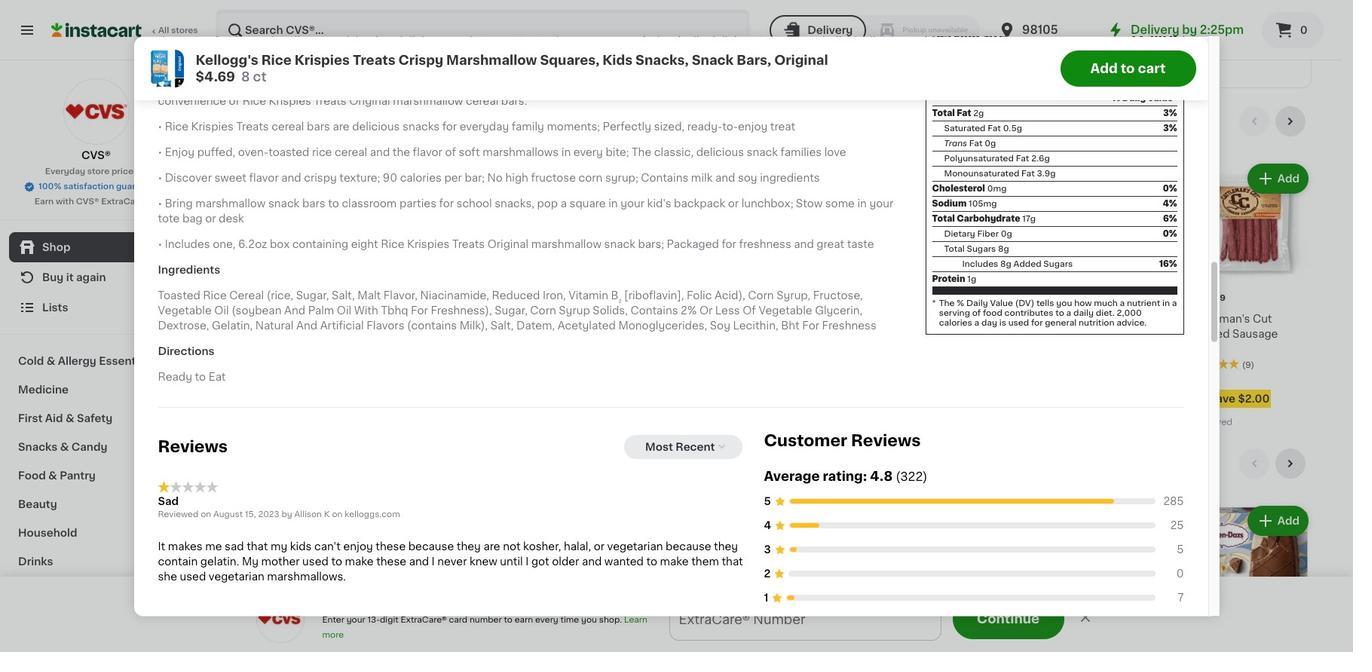 Task type: vqa. For each thing, say whether or not it's contained in the screenshot.


Task type: describe. For each thing, give the bounding box(es) containing it.
vitamin
[[569, 291, 608, 301]]

kellogg's rice krispies treats crispy marshmallow squares, kids snacks, snack bars, original $4.69 8 ct
[[196, 54, 828, 82]]

0 vertical spatial cvs®
[[81, 150, 111, 161]]

to- inside enjoy the fun of everyday moments with the irresistible taste of rice krispies treats original crispy marshmallow cereal bars.  create memorable moments with each and every delectable square that pulls apart to reveal ooey, gooey goodness. made with crispy rice cereal and the taste of soft marshmallows, each bar is a delicious, ready-to-eat treat wherever you go. a classically delicious treat, these individually wrapped marshmallow bars are perfect for enjoying together; enjoy at home or take a few with you for traveling, lunchtime, at the game, or pack for school snacks. they're easy snacks to share with friends and family. make someone's day by adding rice krispies treats crispy marshmallow cereal bars to goodie bags, gift baskets, and care packages. satisfy your sweet craving with the goodness and on-the-go convenience of rice krispies treats original marshmallow cereal bars.​
[[484, 36, 500, 46]]

of down memorable
[[208, 36, 219, 46]]

family.
[[527, 66, 563, 76]]

general
[[1045, 319, 1077, 328]]

you inside * the % daily value (dv) tells you how much a nutrient in a serving of food contributes to a daily diet. 2,000 calories a day is used for general nutrition advice.
[[1057, 300, 1072, 308]]

of down $4.69
[[229, 96, 240, 107]]

instacart logo image
[[51, 21, 142, 39]]

fun
[[211, 6, 228, 16]]

0 horizontal spatial salt,
[[332, 291, 355, 301]]

snacks up oven-
[[226, 113, 287, 129]]

1 vegetable from the left
[[158, 306, 212, 316]]

12 oz
[[1187, 373, 1208, 382]]

extracare® inside earn with cvs® extracare® link
[[101, 198, 149, 206]]

0% for cholesterol 0mg
[[1163, 185, 1177, 193]]

it makes me sad that my kids can't enjoy these because they are not kosher, halal, or vegetarian because they contain gelatin. my mother used to make these and i never knew until i got older and wanted to make them that she used vegetarian marshmallows.
[[158, 542, 743, 583]]

you up few
[[599, 36, 619, 46]]

with right earn
[[56, 198, 74, 206]]

and up texture;
[[370, 147, 390, 158]]

snack inside • bring marshmallow snack bars to classroom parties for school snacks, pop a square in your kid's backpack or lunchbox; stow some in your tote bag or desk​
[[268, 199, 300, 209]]

candy inside swedish fish soft & chewy candy
[[1089, 329, 1124, 339]]

3% for total fat 2g
[[1164, 110, 1177, 118]]

1 vertical spatial and
[[296, 321, 318, 331]]

delicious,
[[396, 36, 446, 46]]

soy
[[738, 173, 758, 183]]

2 horizontal spatial every
[[574, 147, 603, 158]]

1 because from the left
[[408, 542, 454, 552]]

0 vertical spatial contains
[[641, 173, 689, 183]]

0 horizontal spatial 0
[[1177, 569, 1184, 579]]

16%
[[1160, 260, 1177, 269]]

school
[[293, 344, 329, 354]]

and down 'toasted'
[[281, 173, 301, 183]]

value inside * the % daily value (dv) tells you how much a nutrient in a serving of food contributes to a daily diet. 2,000 calories a day is used for general nutrition advice.
[[990, 300, 1013, 308]]

99 inside the $ 4 99
[[796, 294, 808, 302]]

less
[[715, 306, 740, 316]]

toasted
[[158, 291, 200, 301]]

bars down the marshmallows,
[[280, 51, 303, 61]]

1 vertical spatial moments
[[221, 21, 271, 31]]

add inside button
[[1091, 62, 1118, 74]]

cereal up "made"
[[755, 6, 787, 16]]

0 horizontal spatial flavor
[[249, 173, 279, 183]]

$ 6 59
[[1053, 636, 1082, 651]]

soft inside enjoy the fun of everyday moments with the irresistible taste of rice krispies treats original crispy marshmallow cereal bars.  create memorable moments with each and every delectable square that pulls apart to reveal ooey, gooey goodness. made with crispy rice cereal and the taste of soft marshmallows, each bar is a delicious, ready-to-eat treat wherever you go. a classically delicious treat, these individually wrapped marshmallow bars are perfect for enjoying together; enjoy at home or take a few with you for traveling, lunchtime, at the game, or pack for school snacks. they're easy snacks to share with friends and family. make someone's day by adding rice krispies treats crispy marshmallow cereal bars to goodie bags, gift baskets, and care packages. satisfy your sweet craving with the goodness and on-the-go convenience of rice krispies treats original marshmallow cereal bars.​
[[222, 36, 243, 46]]

1 horizontal spatial cvs® logo image
[[256, 595, 304, 643]]

15
[[1195, 293, 1213, 309]]

and up multi-
[[889, 21, 909, 31]]

59
[[1070, 636, 1082, 645]]

colgate toothpaste, whitening + fresh boost, gel
[[630, 5, 737, 46]]

daily
[[1074, 309, 1094, 318]]

a left 15
[[1172, 300, 1177, 308]]

whitening for 2
[[754, 20, 808, 31]]

$ 1 99
[[1053, 293, 1078, 309]]

& for snacks & candy
[[60, 442, 69, 452]]

add to cart
[[1091, 62, 1166, 74]]

candy,
[[501, 329, 538, 339]]

in right some
[[858, 199, 867, 209]]

view all (50+) button for 6
[[1132, 449, 1227, 479]]

school inside • bring marshmallow snack bars to classroom parties for school snacks, pop a square in your kid's backpack or lunchbox; stow some in your tote bag or desk​
[[457, 199, 492, 209]]

the down pack,
[[820, 51, 838, 61]]

2 horizontal spatial 3
[[764, 545, 771, 555]]

1 vertical spatial butter
[[638, 329, 671, 339]]

puffed,
[[197, 147, 235, 158]]

sticks
[[1187, 344, 1219, 354]]

for inside • bring marshmallow snack bars to classroom parties for school snacks, pop a square in your kid's backpack or lunchbox; stow some in your tote bag or desk​
[[439, 199, 454, 209]]

crispy down game,
[[842, 66, 875, 76]]

crispy left texture;
[[304, 173, 337, 183]]

on inside get free delivery on next 3 orders • add $10.00 to qualify.
[[653, 619, 670, 631]]

cart
[[1138, 62, 1166, 74]]

krispies inside kellogg's rice krispies treats crispy marshmallow squares, kids snacks, snack bars, original
[[441, 314, 483, 324]]

rice right eight
[[381, 239, 405, 250]]

1 horizontal spatial reviews
[[851, 433, 921, 449]]

total fat 2g
[[932, 110, 984, 118]]

toothpaste, for colgate toothpaste, fresh mint stripe, gel
[[1047, 5, 1110, 16]]

snack for kellogg's rice krispies treats crispy marshmallow squares, kids snacks, snack bars, original $4.69 8 ct
[[692, 54, 734, 66]]

2 they from the left
[[714, 542, 738, 552]]

1 vertical spatial each
[[327, 36, 353, 46]]

to right wanted
[[646, 557, 657, 568]]

(50+) for 6
[[1182, 458, 1211, 469]]

oz down lunchtime, on the top right of page
[[781, 65, 791, 73]]

& inside swedish fish soft & chewy candy
[[1146, 314, 1155, 324]]

0 vertical spatial taste
[[452, 6, 480, 16]]

original inside kellogg's rice krispies treats crispy marshmallow squares, kids snacks, snack bars, original
[[393, 374, 434, 385]]

nutter butter peanut butter sandwich cookies, family size
[[638, 314, 748, 354]]

product group containing 1
[[1050, 161, 1175, 369]]

to inside get free delivery on next 3 orders • add $10.00 to qualify.
[[849, 619, 862, 631]]

by inside sad reviewed on august 15, 2023 by allison k on kelloggs.com
[[282, 511, 292, 519]]

1 vertical spatial vegetarian
[[209, 572, 264, 583]]

for down the "classically"
[[680, 51, 695, 61]]

size inside haribo gummi candy, share size
[[574, 329, 596, 339]]

kids
[[290, 542, 312, 552]]

0 horizontal spatial on
[[201, 511, 211, 519]]

gluten
[[273, 314, 309, 324]]

0 vertical spatial the
[[632, 147, 652, 158]]

and up packages.
[[505, 66, 525, 76]]

1 vertical spatial includes
[[962, 260, 999, 269]]

artificial
[[320, 321, 364, 331]]

ready to eat
[[158, 372, 226, 382]]

crispy down bars. at the top right of the page
[[796, 21, 829, 31]]

colgate for colgate total whitening toothpaste gel with fluoride, multi-protection
[[878, 5, 920, 16]]

to down can't
[[331, 557, 342, 568]]

1 horizontal spatial on
[[332, 511, 343, 519]]

snacks, for kellogg's rice krispies treats crispy marshmallow squares, kids snacks, snack bars, original $4.69 8 ct
[[636, 54, 689, 66]]

and left soy
[[716, 173, 735, 183]]

whitening for fluoride,
[[878, 20, 932, 31]]

to inside * the % daily value (dv) tells you how much a nutrient in a serving of food contributes to a daily diet. 2,000 calories a day is used for general nutrition advice.
[[1056, 309, 1065, 318]]

family
[[687, 344, 721, 354]]

(contains
[[407, 321, 457, 331]]

the up delectable
[[374, 6, 392, 16]]

crispy up gooey
[[646, 6, 679, 16]]

0g for fiber
[[1001, 230, 1012, 239]]

with up 5.1 oz
[[633, 51, 655, 61]]

lists link
[[9, 293, 183, 323]]

• inside get free delivery on next 3 orders • add $10.00 to qualify.
[[765, 619, 770, 631]]

0 vertical spatial enjoy
[[158, 6, 188, 16]]

1 horizontal spatial corn
[[748, 291, 774, 301]]

apart
[[532, 21, 560, 31]]

treatment tracker modal dialog
[[196, 598, 1342, 652]]

krispies inside the kellogg's rice krispies treats crispy marshmallow squares, kids snacks, snack bars, original $4.69 8 ct
[[295, 54, 350, 66]]

$ 4 99
[[778, 293, 808, 309]]

dietary fiber 0g
[[944, 230, 1012, 239]]

0 horizontal spatial cvs® logo image
[[63, 78, 129, 145]]

0 horizontal spatial used
[[180, 572, 206, 583]]

0 horizontal spatial taste
[[178, 36, 205, 46]]

$ for flipz milk chocolate covered pretzels
[[778, 294, 784, 302]]

my
[[242, 557, 259, 568]]

the up parties
[[393, 147, 410, 158]]

snacks up 4.8 oz
[[226, 359, 264, 369]]

on-
[[815, 81, 834, 91]]

fresh inside colgate toothpaste, fresh mint stripe, gel
[[1003, 20, 1032, 31]]

fructose,
[[813, 291, 863, 301]]

15 99
[[1195, 293, 1226, 309]]

everyday inside enjoy the fun of everyday moments with the irresistible taste of rice krispies treats original crispy marshmallow cereal bars.  create memorable moments with each and every delectable square that pulls apart to reveal ooey, gooey goodness. made with crispy rice cereal and the taste of soft marshmallows, each bar is a delicious, ready-to-eat treat wherever you go. a classically delicious treat, these individually wrapped marshmallow bars are perfect for enjoying together; enjoy at home or take a few with you for traveling, lunchtime, at the game, or pack for school snacks. they're easy snacks to share with friends and family. make someone's day by adding rice krispies treats crispy marshmallow cereal bars to goodie bags, gift baskets, and care packages. satisfy your sweet craving with the goodness and on-the-go convenience of rice krispies treats original marshmallow cereal bars.​
[[244, 6, 294, 16]]

marshmallow up the 8
[[207, 51, 277, 61]]

0 horizontal spatial 1
[[764, 593, 769, 603]]

chewy
[[1050, 329, 1086, 339]]

gel inside colgate toothpaste, whitening + fresh boost, 2 value pack, gel
[[754, 51, 772, 61]]

0 vertical spatial 4.8
[[226, 373, 240, 382]]

treat
[[520, 36, 545, 46]]

or right bag
[[205, 214, 216, 224]]

0 horizontal spatial sugars
[[967, 245, 996, 254]]

size inside nutter butter peanut butter sandwich cookies, family size
[[724, 344, 746, 354]]

your left kid's at the left of the page
[[621, 199, 645, 209]]

you down the "classically"
[[658, 51, 678, 61]]

2 for 2
[[764, 569, 771, 579]]

by inside enjoy the fun of everyday moments with the irresistible taste of rice krispies treats original crispy marshmallow cereal bars.  create memorable moments with each and every delectable square that pulls apart to reveal ooey, gooey goodness. made with crispy rice cereal and the taste of soft marshmallows, each bar is a delicious, ready-to-eat treat wherever you go. a classically delicious treat, these individually wrapped marshmallow bars are perfect for enjoying together; enjoy at home or take a few with you for traveling, lunchtime, at the game, or pack for school snacks. they're easy snacks to share with friends and family. make someone's day by adding rice krispies treats crispy marshmallow cereal bars to goodie bags, gift baskets, and care packages. satisfy your sweet craving with the goodness and on-the-go convenience of rice krispies treats original marshmallow cereal bars.​
[[680, 66, 694, 76]]

and up 'perfect'
[[328, 21, 348, 31]]

of up per
[[445, 147, 456, 158]]

2023
[[258, 511, 279, 519]]

delivery
[[595, 619, 650, 631]]

1 vertical spatial that
[[247, 542, 268, 552]]

nutter
[[638, 314, 672, 324]]

with down adding
[[692, 81, 715, 91]]

add inside get free delivery on next 3 orders • add $10.00 to qualify.
[[773, 619, 799, 631]]

0 vertical spatial includes
[[165, 239, 210, 250]]

snacks inside enjoy the fun of everyday moments with the irresistible taste of rice krispies treats original crispy marshmallow cereal bars.  create memorable moments with each and every delectable square that pulls apart to reveal ooey, gooey goodness. made with crispy rice cereal and the taste of soft marshmallows, each bar is a delicious, ready-to-eat treat wherever you go. a classically delicious treat, these individually wrapped marshmallow bars are perfect for enjoying together; enjoy at home or take a few with you for traveling, lunchtime, at the game, or pack for school snacks. they're easy snacks to share with friends and family. make someone's day by adding rice krispies treats crispy marshmallow cereal bars to goodie bags, gift baskets, and care packages. satisfy your sweet craving with the goodness and on-the-go convenience of rice krispies treats original marshmallow cereal bars.​
[[355, 66, 392, 76]]

to inside the add to cart button
[[1121, 62, 1135, 74]]

a up 'general'
[[1067, 309, 1072, 318]]

smoked
[[1187, 329, 1230, 339]]

cereal up individually
[[854, 21, 886, 31]]

treats up oven-
[[236, 122, 269, 132]]

$ inside $ 6 59
[[1053, 636, 1058, 645]]

rice down ct
[[243, 96, 266, 107]]

recent
[[676, 442, 715, 453]]

ExtraCare® Number text field
[[670, 598, 941, 640]]

99 inside 15 99
[[1214, 294, 1226, 302]]

for left freshness
[[722, 239, 737, 250]]

family
[[512, 122, 544, 132]]

moments;
[[547, 122, 600, 132]]

with up treat,
[[771, 21, 793, 31]]

0 horizontal spatial reviews
[[158, 439, 228, 455]]

used inside * the % daily value (dv) tells you how much a nutrient in a serving of food contributes to a daily diet. 2,000 calories a day is used for general nutrition advice.
[[1009, 319, 1029, 328]]

the inside * the % daily value (dv) tells you how much a nutrient in a serving of food contributes to a daily diet. 2,000 calories a day is used for general nutrition advice.
[[939, 300, 955, 308]]

1 horizontal spatial every
[[535, 616, 558, 624]]

original inside the kellogg's rice krispies treats crispy marshmallow squares, kids snacks, snack bars, original $4.69 8 ct
[[774, 54, 828, 66]]

serving
[[939, 309, 970, 318]]

or right game,
[[876, 51, 887, 61]]

school inside enjoy the fun of everyday moments with the irresistible taste of rice krispies treats original crispy marshmallow cereal bars.  create memorable moments with each and every delectable square that pulls apart to reveal ooey, gooey goodness. made with crispy rice cereal and the taste of soft marshmallows, each bar is a delicious, ready-to-eat treat wherever you go. a classically delicious treat, these individually wrapped marshmallow bars are perfect for enjoying together; enjoy at home or take a few with you for traveling, lunchtime, at the game, or pack for school snacks. they're easy snacks to share with friends and family. make someone's day by adding rice krispies treats crispy marshmallow cereal bars to goodie bags, gift baskets, and care packages. satisfy your sweet craving with the goodness and on-the-go convenience of rice krispies treats original marshmallow cereal bars.​
[[204, 66, 239, 76]]

for up per
[[442, 122, 457, 132]]

• for • includes one, 6.2oz box containing eight rice krispies treats original marshmallow snack bars; packaged for freshness and great taste​
[[158, 239, 162, 250]]

4 down average
[[764, 520, 771, 531]]

whitening inside colgate toothpaste, whitening + charcoal
[[1127, 20, 1181, 31]]

box
[[270, 239, 290, 250]]

free
[[564, 619, 592, 631]]

2 vertical spatial enjoy
[[165, 147, 195, 158]]

enjoy inside it makes me sad that my kids can't enjoy these because they are not kosher, halal, or vegetarian because they contain gelatin. my mother used to make these and i never knew until i got older and wanted to make them that she used vegetarian marshmallows.
[[343, 542, 373, 552]]

1 vertical spatial rice
[[312, 147, 332, 158]]

bars.
[[790, 6, 816, 16]]

treats down goodie
[[314, 96, 347, 107]]

daily inside * the % daily value (dv) tells you how much a nutrient in a serving of food contributes to a daily diet. 2,000 calories a day is used for general nutrition advice.
[[967, 300, 988, 308]]

marshmallow for kellogg's rice krispies treats crispy marshmallow squares, kids snacks, snack bars, original
[[363, 344, 434, 354]]

bars, for kellogg's rice krispies treats crispy marshmallow squares, kids snacks, snack bars, original $4.69 8 ct
[[737, 54, 771, 66]]

1 vertical spatial 90
[[383, 173, 397, 183]]

item carousel region containing snacks
[[226, 106, 1312, 437]]

total for total fat 2g
[[932, 110, 955, 118]]

1g
[[968, 276, 977, 284]]

stow
[[796, 199, 823, 209]]

snacks down tropical
[[226, 344, 264, 354]]

to left eat
[[195, 372, 206, 382]]

more
[[943, 621, 966, 629]]

oven-
[[238, 147, 269, 158]]

and left "great"
[[794, 239, 814, 250]]

krispies down lunchtime, on the top right of page
[[762, 66, 804, 76]]

krispies down 'they're'
[[269, 96, 311, 107]]

1 vertical spatial soft
[[459, 147, 480, 158]]

1 horizontal spatial flavor
[[413, 147, 443, 158]]

fresh inside ritz fresh stacks original crackers
[[935, 329, 965, 339]]

fat left 2.6g
[[1016, 155, 1029, 163]]

rice inside kellogg's rice krispies treats crispy marshmallow squares, kids snacks, snack bars, original
[[414, 314, 438, 324]]

all for swedish fish soft & chewy candy
[[1167, 116, 1179, 127]]

1 make from the left
[[345, 557, 374, 568]]

1 vertical spatial these
[[376, 542, 406, 552]]

& for food & pantry
[[48, 470, 57, 481]]

knew
[[470, 557, 497, 568]]

snacks up food
[[18, 442, 58, 452]]

• rice krispies treats cereal bars  are delicious snacks for everyday family moments; perfectly sized, ready-to-enjoy treat​
[[158, 122, 796, 132]]

rice inside the kellogg's rice krispies treats crispy marshmallow squares, kids snacks, snack bars, original $4.69 8 ct
[[261, 54, 292, 66]]

for inside * the % daily value (dv) tells you how much a nutrient in a serving of food contributes to a daily diet. 2,000 calories a day is used for general nutrition advice.
[[1031, 319, 1043, 328]]

serving size
[[932, 29, 1007, 41]]

0 horizontal spatial for
[[411, 306, 428, 316]]

4 left *
[[921, 293, 932, 309]]

0 vertical spatial vegetarian
[[607, 542, 663, 552]]

1 oil from the left
[[214, 306, 229, 316]]

1 vertical spatial snacks
[[403, 122, 440, 132]]

2 vertical spatial these
[[376, 557, 406, 568]]

0 horizontal spatial each
[[299, 21, 325, 31]]

1 horizontal spatial salt,
[[491, 321, 514, 331]]

more button
[[925, 613, 984, 637]]

1 horizontal spatial everyday
[[460, 122, 509, 132]]

original inside ritz fresh stacks original crackers
[[912, 344, 953, 354]]

of up friends
[[482, 6, 493, 16]]

kellogg's for kellogg's rice krispies treats crispy marshmallow squares, kids snacks, snack bars, original $4.69 8 ct
[[196, 54, 258, 66]]

colgate for colgate toothpaste, whitening + charcoal
[[1127, 5, 1169, 16]]

of right fun
[[231, 6, 242, 16]]

product group containing 15
[[1187, 161, 1312, 431]]

marshmallow inside • bring marshmallow snack bars to classroom parties for school snacks, pop a square in your kid's backpack or lunchbox; stow some in your tote bag or desk​
[[195, 199, 266, 209]]

view for 6
[[1138, 458, 1164, 469]]

stores
[[171, 26, 198, 35]]

0 vertical spatial calories
[[400, 173, 442, 183]]

backpack
[[674, 199, 726, 209]]

delivery by 2:25pm
[[1131, 24, 1244, 35]]

0 horizontal spatial 3
[[509, 293, 520, 309]]

cholesterol 0mg
[[932, 185, 1007, 193]]

4 left 69
[[372, 293, 383, 309]]

share
[[408, 66, 437, 76]]

the up memorable
[[190, 6, 208, 16]]

satisfy
[[550, 81, 587, 91]]

folic
[[687, 291, 712, 301]]

marshmallow down pop
[[531, 239, 602, 250]]

99 inside $ 1 99
[[1067, 294, 1078, 302]]

product group containing 3
[[501, 161, 626, 369]]

2g
[[974, 110, 984, 118]]

with down together;
[[440, 66, 462, 76]]

or down soy
[[728, 199, 739, 209]]

to down "enjoying"
[[394, 66, 405, 76]]

squares, for kellogg's rice krispies treats crispy marshmallow squares, kids snacks, snack bars, original $4.69 8 ct
[[540, 54, 600, 66]]

bars down snacks.
[[266, 81, 289, 91]]

2 horizontal spatial by
[[1182, 24, 1197, 35]]

1 horizontal spatial 7
[[1178, 593, 1184, 603]]

make
[[565, 66, 594, 76]]

99 inside the 4 99
[[934, 294, 945, 302]]

are inside enjoy the fun of everyday moments with the irresistible taste of rice krispies treats original crispy marshmallow cereal bars.  create memorable moments with each and every delectable square that pulls apart to reveal ooey, gooey goodness. made with crispy rice cereal and the taste of soft marshmallows, each bar is a delicious, ready-to-eat treat wherever you go. a classically delicious treat, these individually wrapped marshmallow bars are perfect for enjoying together; enjoy at home or take a few with you for traveling, lunchtime, at the game, or pack for school snacks. they're easy snacks to share with friends and family. make someone's day by adding rice krispies treats crispy marshmallow cereal bars to goodie bags, gift baskets, and care packages. satisfy your sweet craving with the goodness and on-the-go convenience of rice krispies treats original marshmallow cereal bars.​
[[306, 51, 323, 61]]

• for • bring marshmallow snack bars to classroom parties for school snacks, pop a square in your kid's backpack or lunchbox; stow some in your tote bag or desk​
[[158, 199, 162, 209]]

crispy for kellogg's rice krispies treats crispy marshmallow squares, kids snacks, snack bars, original
[[399, 329, 433, 339]]

original down bags,
[[349, 96, 390, 107]]

service type group
[[770, 15, 980, 45]]

1 vertical spatial candy
[[71, 442, 107, 452]]

snacks, for kellogg's rice krispies treats crispy marshmallow squares, kids snacks, snack bars, original
[[389, 359, 430, 369]]

your right some
[[870, 199, 894, 209]]

delivery for delivery by 2:25pm
[[1131, 24, 1180, 35]]

oz for 12 oz
[[1198, 373, 1208, 382]]

per
[[444, 173, 462, 183]]

marshmallow for kellogg's rice krispies treats crispy marshmallow squares, kids snacks, snack bars, original $4.69 8 ct
[[446, 54, 537, 66]]

these inside enjoy the fun of everyday moments with the irresistible taste of rice krispies treats original crispy marshmallow cereal bars.  create memorable moments with each and every delectable square that pulls apart to reveal ooey, gooey goodness. made with crispy rice cereal and the taste of soft marshmallows, each bar is a delicious, ready-to-eat treat wherever you go. a classically delicious treat, these individually wrapped marshmallow bars are perfect for enjoying together; enjoy at home or take a few with you for traveling, lunchtime, at the game, or pack for school snacks. they're easy snacks to share with friends and family. make someone's day by adding rice krispies treats crispy marshmallow cereal bars to goodie bags, gift baskets, and care packages. satisfy your sweet craving with the goodness and on-the-go convenience of rice krispies treats original marshmallow cereal bars.​
[[790, 36, 820, 46]]

a up stacks
[[975, 319, 980, 328]]

0 vertical spatial (9)
[[810, 53, 822, 61]]

$ 5 99
[[778, 636, 807, 651]]

product group containing 7
[[912, 503, 1037, 652]]

1 vertical spatial (9)
[[1243, 361, 1254, 369]]

1 vertical spatial cvs®
[[76, 198, 99, 206]]

marshmallow up convenience
[[158, 81, 228, 91]]

0 vertical spatial and
[[284, 306, 305, 316]]

the down the all
[[158, 36, 176, 46]]

cereal up texture;
[[335, 147, 367, 158]]

goodness
[[737, 81, 790, 91]]

goodness.
[[680, 21, 735, 31]]

rice up pulls
[[496, 6, 519, 16]]

1 horizontal spatial are
[[333, 122, 350, 132]]

protein 1g
[[932, 276, 977, 284]]

rice down convenience
[[165, 122, 189, 132]]

fat left 3.9g
[[1022, 170, 1035, 178]]

view all (50+) for swedish fish soft & chewy candy
[[1138, 116, 1211, 127]]

to down 'they're'
[[292, 81, 303, 91]]

qualify.
[[866, 619, 913, 631]]

packages.
[[493, 81, 547, 91]]

& for cold & allergy essentials
[[46, 356, 55, 366]]

you right time
[[581, 616, 597, 624]]

1 horizontal spatial sugars
[[1044, 260, 1073, 269]]

$ for swedish fish soft & chewy candy
[[1053, 294, 1058, 302]]

treats up niacinamide,
[[452, 239, 485, 250]]

gel inside 'colgate total whitening toothpaste gel with fluoride, multi-protection'
[[878, 35, 897, 46]]

treat,
[[759, 36, 787, 46]]

(57)
[[1183, 38, 1200, 46]]

1 vertical spatial enjoy
[[485, 51, 514, 61]]

krispies down parties
[[407, 239, 450, 250]]

1 horizontal spatial snack
[[604, 239, 636, 250]]

1 horizontal spatial 90
[[1143, 64, 1177, 88]]

0 vertical spatial butter
[[675, 314, 708, 324]]

cereal down 'care'
[[466, 96, 499, 107]]

contains inside "toasted rice cereal (rice, sugar, salt, malt flavor, niacinamide, reduced iron, vitamin b₂ [riboflavin], folic acid), corn syrup, fructose, vegetable oil (soybean and palm oil with tbhq for freshness), sugar, corn syrup solids, contains 2% or less of vegetable glycerin, dextrose, gelatin, natural and artificial flavors (contains milk), salt, datem, acetylated monoglycerides, soy lecithin, bht for freshness"
[[631, 306, 678, 316]]

1 horizontal spatial 4.8
[[870, 471, 893, 483]]

1 horizontal spatial for
[[802, 321, 820, 331]]

with up the marshmallows,
[[274, 21, 296, 31]]

to up wherever
[[563, 21, 574, 31]]

freshness
[[822, 321, 877, 331]]

multi-
[[878, 51, 909, 61]]

cereal down snacks.
[[231, 81, 264, 91]]

day inside * the % daily value (dv) tells you how much a nutrient in a serving of food contributes to a daily diet. 2,000 calories a day is used for general nutrition advice.
[[982, 319, 997, 328]]

(50+) for swedish fish soft & chewy candy
[[1182, 116, 1211, 127]]

a up '2,000'
[[1120, 300, 1125, 308]]

2 vertical spatial that
[[722, 557, 743, 568]]

1 vertical spatial sweet
[[214, 173, 246, 183]]

or down wherever
[[563, 51, 574, 61]]

fresh inside colgate toothpaste, whitening + fresh boost, gel
[[695, 20, 725, 31]]

$ for nutter butter peanut butter sandwich cookies, family size
[[641, 294, 646, 302]]

kids inside the kellogg's rice krispies treats crispy marshmallow squares, kids snacks, snack bars, original $4.69 8 ct
[[603, 54, 633, 66]]

0 inside 0 button
[[1300, 25, 1308, 35]]

and down halal,
[[582, 557, 602, 568]]

original down • bring marshmallow snack bars to classroom parties for school snacks, pop a square in your kid's backpack or lunchbox; stow some in your tote bag or desk​
[[488, 239, 529, 250]]

$ 3 29
[[504, 293, 532, 309]]

1 horizontal spatial moments
[[296, 6, 347, 16]]

1 horizontal spatial sugar,
[[495, 306, 528, 316]]

2 horizontal spatial snack
[[747, 147, 778, 158]]

and left on-
[[793, 81, 813, 91]]

kids for 5
[[267, 344, 290, 354]]

0 horizontal spatial corn
[[530, 306, 556, 316]]

100%
[[39, 182, 61, 191]]

a up "enjoying"
[[387, 36, 393, 46]]

again
[[76, 272, 106, 283]]

6.2oz
[[238, 239, 267, 250]]

to inside • bring marshmallow snack bars to classroom parties for school snacks, pop a square in your kid's backpack or lunchbox; stow some in your tote bag or desk​
[[328, 199, 339, 209]]

$ for gushers gluten free tropical fruit flavored snacks kids school snacks
[[229, 294, 235, 302]]

4 up the flipz
[[784, 293, 795, 309]]

and left never
[[409, 557, 429, 568]]

boost, for gel
[[630, 35, 664, 46]]

2 vertical spatial delicious
[[696, 147, 744, 158]]

sponsored badge image
[[1187, 418, 1232, 427]]

99 inside button
[[658, 636, 670, 645]]

is inside enjoy the fun of everyday moments with the irresistible taste of rice krispies treats original crispy marshmallow cereal bars.  create memorable moments with each and every delectable square that pulls apart to reveal ooey, gooey goodness. made with crispy rice cereal and the taste of soft marshmallows, each bar is a delicious, ready-to-eat treat wherever you go. a classically delicious treat, these individually wrapped marshmallow bars are perfect for enjoying together; enjoy at home or take a few with you for traveling, lunchtime, at the game, or pack for school snacks. they're easy snacks to share with friends and family. make someone's day by adding rice krispies treats crispy marshmallow cereal bars to goodie bags, gift baskets, and care packages. satisfy your sweet craving with the goodness and on-the-go convenience of rice krispies treats original marshmallow cereal bars.​
[[376, 36, 384, 46]]

4%
[[1163, 200, 1177, 208]]

fruit
[[271, 329, 295, 339]]

for down bar on the top left
[[367, 51, 382, 61]]

$4.69
[[196, 70, 235, 82]]

parties
[[400, 199, 437, 209]]

treats up reveal
[[567, 6, 600, 16]]



Task type: locate. For each thing, give the bounding box(es) containing it.
1 up get free delivery on next 3 orders • add $10.00 to qualify. on the bottom
[[764, 593, 769, 603]]

a left few
[[602, 51, 608, 61]]

calories inside * the % daily value (dv) tells you how much a nutrient in a serving of food contributes to a daily diet. 2,000 calories a day is used for general nutrition advice.
[[939, 319, 973, 328]]

0 horizontal spatial vegetarian
[[209, 572, 264, 583]]

gel inside colgate toothpaste, fresh mint stripe, gel
[[1098, 20, 1117, 31]]

0 horizontal spatial moments
[[221, 21, 271, 31]]

with up bar on the top left
[[349, 6, 372, 16]]

0 vertical spatial 3
[[509, 293, 520, 309]]

bring
[[165, 199, 193, 209]]

kids inside kellogg's rice krispies treats crispy marshmallow squares, kids snacks, snack bars, original
[[363, 359, 387, 369]]

rice inside "toasted rice cereal (rice, sugar, salt, malt flavor, niacinamide, reduced iron, vitamin b₂ [riboflavin], folic acid), corn syrup, fructose, vegetable oil (soybean and palm oil with tbhq for freshness), sugar, corn syrup solids, contains 2% or less of vegetable glycerin, dextrose, gelatin, natural and artificial flavors (contains milk), salt, datem, acetylated monoglycerides, soy lecithin, bht for freshness"
[[203, 291, 227, 301]]

salt, left malt at top
[[332, 291, 355, 301]]

1 at from the left
[[517, 51, 527, 61]]

+ inside colgate toothpaste, whitening + charcoal
[[1184, 20, 1190, 31]]

1 vertical spatial snack
[[433, 359, 465, 369]]

1 vertical spatial %
[[957, 300, 965, 308]]

0g for fat
[[985, 140, 996, 148]]

0 vertical spatial by
[[1182, 24, 1197, 35]]

marshmallow inside the kellogg's rice krispies treats crispy marshmallow squares, kids snacks, snack bars, original $4.69 8 ct
[[446, 54, 537, 66]]

vegetarian up wanted
[[607, 542, 663, 552]]

of inside * the % daily value (dv) tells you how much a nutrient in a serving of food contributes to a daily diet. 2,000 calories a day is used for general nutrition advice.
[[972, 309, 981, 318]]

in inside * the % daily value (dv) tells you how much a nutrient in a serving of food contributes to a daily diet. 2,000 calories a day is used for general nutrition advice.
[[1163, 300, 1170, 308]]

0 horizontal spatial extracare®
[[101, 198, 149, 206]]

2 (50+) from the top
[[1182, 458, 1211, 469]]

soy
[[710, 321, 731, 331]]

$ inside $ 6 79
[[641, 294, 646, 302]]

they up "knew"
[[457, 542, 481, 552]]

1 horizontal spatial enjoy
[[738, 122, 768, 132]]

+ inside colgate toothpaste, whitening + fresh boost, 2 value pack, gel
[[811, 20, 817, 31]]

1 i from the left
[[432, 557, 435, 568]]

value inside colgate toothpaste, whitening + fresh boost, 2 value pack, gel
[[800, 35, 829, 46]]

colgate up gooey
[[630, 5, 672, 16]]

0 horizontal spatial boost,
[[630, 35, 664, 46]]

1 boost, from the left
[[630, 35, 664, 46]]

love​
[[825, 147, 846, 158]]

diet.
[[1096, 309, 1115, 318]]

2 crispy from the top
[[399, 329, 433, 339]]

vegetable up dextrose, at left
[[158, 306, 212, 316]]

1 horizontal spatial marshmallow
[[446, 54, 537, 66]]

oz for 3.3 oz
[[1143, 50, 1153, 58]]

ritz
[[912, 329, 933, 339]]

solids,
[[593, 306, 628, 316]]

traveling,
[[698, 51, 746, 61]]

reviewed
[[158, 511, 199, 519]]

flipz milk chocolate covered pretzels
[[775, 314, 881, 339]]

• enjoy puffed, oven-toasted rice cereal and the flavor of soft marshmallows in every bite; the classic, delicious snack families love​
[[158, 147, 846, 158]]

1 horizontal spatial (9)
[[1243, 361, 1254, 369]]

squares, inside the kellogg's rice krispies treats crispy marshmallow squares, kids snacks, snack bars, original $4.69 8 ct
[[540, 54, 600, 66]]

total for total sugars 8g
[[944, 245, 965, 254]]

cvs® link
[[63, 78, 129, 163]]

1 horizontal spatial kids
[[363, 359, 387, 369]]

by down (11)
[[680, 66, 694, 76]]

1 whitening from the left
[[630, 20, 683, 31]]

1 view all (50+) from the top
[[1138, 116, 1211, 127]]

+ for gel
[[686, 20, 693, 31]]

2 left x
[[754, 65, 759, 73]]

kellogg's inside the kellogg's rice krispies treats crispy marshmallow squares, kids snacks, snack bars, original $4.69 8 ct
[[196, 54, 258, 66]]

value up food
[[990, 300, 1013, 308]]

soft
[[222, 36, 243, 46], [459, 147, 480, 158]]

treats inside the kellogg's rice krispies treats crispy marshmallow squares, kids snacks, snack bars, original $4.69 8 ct
[[353, 54, 396, 66]]

$ inside $ 5 49
[[229, 294, 235, 302]]

total for total carbohydrate 17g
[[932, 215, 955, 224]]

view for swedish fish soft & chewy candy
[[1138, 116, 1164, 127]]

99 inside $ 5 99
[[796, 636, 807, 645]]

& right aid
[[66, 413, 74, 424]]

%
[[1113, 95, 1121, 103], [957, 300, 965, 308]]

29
[[521, 294, 532, 302]]

fat for saturated
[[988, 125, 1001, 133]]

crispy inside kellogg's rice krispies treats crispy marshmallow squares, kids snacks, snack bars, original
[[399, 329, 433, 339]]

2 view all (50+) button from the top
[[1132, 449, 1227, 479]]

1 0% from the top
[[1163, 185, 1177, 193]]

at down treat
[[517, 51, 527, 61]]

3 whitening from the left
[[878, 20, 932, 31]]

marshmallows
[[483, 147, 559, 158]]

2 toothpaste, from the left
[[799, 5, 861, 16]]

1 view from the top
[[1138, 116, 1164, 127]]

0 vertical spatial 7
[[1178, 593, 1184, 603]]

krispies up puffed,
[[191, 122, 234, 132]]

are up "knew"
[[484, 542, 500, 552]]

create
[[819, 6, 855, 16]]

1 vertical spatial 0%
[[1163, 230, 1177, 239]]

ready- up together;
[[449, 36, 484, 46]]

0 vertical spatial view all (50+)
[[1138, 116, 1211, 127]]

desserts
[[287, 455, 362, 471]]

2 0% from the top
[[1163, 230, 1177, 239]]

1 vertical spatial squares,
[[436, 344, 482, 354]]

snacks, inside the kellogg's rice krispies treats crispy marshmallow squares, kids snacks, snack bars, original $4.69 8 ct
[[636, 54, 689, 66]]

oz right '12'
[[1198, 373, 1208, 382]]

0 horizontal spatial to-
[[484, 36, 500, 46]]

2 i from the left
[[526, 557, 529, 568]]

frozen desserts
[[226, 455, 362, 471]]

snacks, inside kellogg's rice krispies treats crispy marshmallow squares, kids snacks, snack bars, original
[[389, 359, 430, 369]]

1 horizontal spatial used
[[302, 557, 329, 568]]

used down contain
[[180, 572, 206, 583]]

ready- inside enjoy the fun of everyday moments with the irresistible taste of rice krispies treats original crispy marshmallow cereal bars.  create memorable moments with each and every delectable square that pulls apart to reveal ooey, gooey goodness. made with crispy rice cereal and the taste of soft marshmallows, each bar is a delicious, ready-to-eat treat wherever you go. a classically delicious treat, these individually wrapped marshmallow bars are perfect for enjoying together; enjoy at home or take a few with you for traveling, lunchtime, at the game, or pack for school snacks. they're easy snacks to share with friends and family. make someone's day by adding rice krispies treats crispy marshmallow cereal bars to goodie bags, gift baskets, and care packages. satisfy your sweet craving with the goodness and on-the-go convenience of rice krispies treats original marshmallow cereal bars.​
[[449, 36, 484, 46]]

105mg
[[969, 200, 997, 208]]

1 horizontal spatial oil
[[337, 306, 351, 316]]

3 toothpaste, from the left
[[1047, 5, 1110, 16]]

toothpaste, for colgate toothpaste, whitening + fresh boost, gel
[[674, 5, 737, 16]]

$ for kellogg's rice krispies treats crispy marshmallow squares, kids snacks, snack bars, original
[[366, 294, 372, 302]]

colgate inside colgate toothpaste, whitening + fresh boost, gel
[[630, 5, 672, 16]]

0 vertical spatial are
[[306, 51, 323, 61]]

1 horizontal spatial snack
[[692, 54, 734, 66]]

0 vertical spatial snack
[[747, 147, 778, 158]]

8g left added
[[1001, 260, 1012, 269]]

snack inside the kellogg's rice krispies treats crispy marshmallow squares, kids snacks, snack bars, original $4.69 8 ct
[[692, 54, 734, 66]]

69
[[385, 294, 396, 302]]

toothpaste, inside colgate toothpaste, whitening + fresh boost, 2 value pack, gel
[[799, 5, 861, 16]]

whitening inside 'colgate total whitening toothpaste gel with fluoride, multi-protection'
[[878, 20, 932, 31]]

marshmallow up goodness.
[[682, 6, 752, 16]]

delivery inside delivery button
[[808, 25, 853, 35]]

1 vertical spatial ready-
[[687, 122, 723, 132]]

toothpaste, for colgate toothpaste, whitening + fresh boost, 2 value pack, gel
[[799, 5, 861, 16]]

whitening inside colgate toothpaste, whitening + fresh boost, 2 value pack, gel
[[754, 20, 808, 31]]

krispies up easy
[[295, 54, 350, 66]]

0%
[[1163, 185, 1177, 193], [1163, 230, 1177, 239]]

rice right 'toasted'
[[312, 147, 332, 158]]

rice up snacks.
[[261, 54, 292, 66]]

item carousel region
[[226, 106, 1312, 437], [226, 449, 1312, 652]]

0 horizontal spatial rice
[[312, 147, 332, 158]]

to left earn
[[504, 616, 513, 624]]

your left 13-
[[347, 616, 365, 624]]

1 vertical spatial all
[[1167, 458, 1179, 469]]

0 vertical spatial for
[[411, 306, 428, 316]]

colgate for colgate toothpaste, whitening + fresh boost, 2 value pack, gel
[[754, 5, 796, 16]]

corn up "of"
[[748, 291, 774, 301]]

close image
[[1078, 610, 1093, 625]]

2 horizontal spatial +
[[1184, 20, 1190, 31]]

$ 5 49
[[229, 293, 258, 309]]

toothpaste, for colgate toothpaste, whitening + charcoal
[[1172, 5, 1235, 16]]

4 colgate from the left
[[1003, 5, 1045, 16]]

0 vertical spatial sweet
[[616, 81, 648, 91]]

that up eat on the left of page
[[481, 21, 502, 31]]

boost, inside colgate toothpaste, whitening + fresh boost, gel
[[630, 35, 664, 46]]

a
[[641, 36, 648, 46]]

1 horizontal spatial that
[[481, 21, 502, 31]]

by right 2023
[[282, 511, 292, 519]]

2 because from the left
[[666, 542, 711, 552]]

1 vertical spatial snack
[[268, 199, 300, 209]]

1 + from the left
[[686, 20, 693, 31]]

1 vertical spatial used
[[302, 557, 329, 568]]

2 right treat,
[[791, 35, 798, 46]]

a inside • bring marshmallow snack bars to classroom parties for school snacks, pop a square in your kid's backpack or lunchbox; stow some in your tote bag or desk​
[[561, 199, 567, 209]]

number
[[470, 616, 502, 624]]

0 horizontal spatial because
[[408, 542, 454, 552]]

1 colgate from the left
[[630, 5, 672, 16]]

vegetable
[[158, 306, 212, 316], [759, 306, 813, 316]]

• for • rice krispies treats cereal bars  are delicious snacks for everyday family moments; perfectly sized, ready-to-enjoy treat​
[[158, 122, 162, 132]]

2 item carousel region from the top
[[226, 449, 1312, 652]]

4 whitening from the left
[[1127, 20, 1181, 31]]

2 for 2 x 5.1 oz
[[754, 65, 759, 73]]

2 horizontal spatial are
[[484, 542, 500, 552]]

$ inside the $ 4 99
[[778, 294, 784, 302]]

texture;
[[340, 173, 380, 183]]

fresh inside colgate toothpaste, whitening + fresh boost, 2 value pack, gel
[[820, 20, 849, 31]]

0 horizontal spatial butter
[[638, 329, 671, 339]]

1 vertical spatial every
[[574, 147, 603, 158]]

cvs®
[[81, 150, 111, 161], [76, 198, 99, 206]]

0 horizontal spatial soft
[[222, 36, 243, 46]]

oz for 4.8 oz
[[242, 373, 252, 382]]

fresh down create
[[820, 20, 849, 31]]

view all (50+) button for swedish fish soft & chewy candy
[[1132, 106, 1227, 136]]

0 vertical spatial delicious
[[709, 36, 756, 46]]

bars inside • bring marshmallow snack bars to classroom parties for school snacks, pop a square in your kid's backpack or lunchbox; stow some in your tote bag or desk​
[[302, 199, 326, 209]]

• includes one, 6.2oz box containing eight rice krispies treats original marshmallow snack bars; packaged for freshness and great taste​
[[158, 239, 874, 250]]

0 horizontal spatial 7
[[921, 636, 930, 651]]

1 vertical spatial sugars
[[1044, 260, 1073, 269]]

0 vertical spatial 6
[[646, 293, 657, 309]]

0 vertical spatial %
[[1113, 95, 1121, 103]]

2 make from the left
[[660, 557, 689, 568]]

+ up the "classically"
[[686, 20, 693, 31]]

enjoy right can't
[[343, 542, 373, 552]]

$ inside $ 3 29
[[504, 294, 509, 302]]

None search field
[[216, 9, 750, 51]]

8
[[241, 70, 250, 82]]

1 all from the top
[[1167, 116, 1179, 127]]

colgate inside colgate toothpaste, whitening + charcoal
[[1127, 5, 1169, 16]]

0 vertical spatial 3%
[[1164, 110, 1177, 118]]

crispy for kellogg's rice krispies treats crispy marshmallow squares, kids snacks, snack bars, original $4.69 8 ct
[[399, 54, 443, 66]]

that inside enjoy the fun of everyday moments with the irresistible taste of rice krispies treats original crispy marshmallow cereal bars.  create memorable moments with each and every delectable square that pulls apart to reveal ooey, gooey goodness. made with crispy rice cereal and the taste of soft marshmallows, each bar is a delicious, ready-to-eat treat wherever you go. a classically delicious treat, these individually wrapped marshmallow bars are perfect for enjoying together; enjoy at home or take a few with you for traveling, lunchtime, at the game, or pack for school snacks. they're easy snacks to share with friends and family. make someone's day by adding rice krispies treats crispy marshmallow cereal bars to goodie bags, gift baskets, and care packages. satisfy your sweet craving with the goodness and on-the-go convenience of rice krispies treats original marshmallow cereal bars.​
[[481, 21, 502, 31]]

4 toothpaste, from the left
[[1172, 5, 1235, 16]]

sweet
[[616, 81, 648, 91], [214, 173, 246, 183]]

kellogg's
[[196, 54, 258, 66], [363, 314, 412, 324]]

1 vertical spatial view all (50+)
[[1138, 458, 1211, 469]]

wrapped
[[158, 51, 205, 61]]

2 inside colgate toothpaste, whitening + fresh boost, 2 value pack, gel
[[791, 35, 798, 46]]

rice inside enjoy the fun of everyday moments with the irresistible taste of rice krispies treats original crispy marshmallow cereal bars.  create memorable moments with each and every delectable square that pulls apart to reveal ooey, gooey goodness. made with crispy rice cereal and the taste of soft marshmallows, each bar is a delicious, ready-to-eat treat wherever you go. a classically delicious treat, these individually wrapped marshmallow bars are perfect for enjoying together; enjoy at home or take a few with you for traveling, lunchtime, at the game, or pack for school snacks. they're easy snacks to share with friends and family. make someone's day by adding rice krispies treats crispy marshmallow cereal bars to goodie bags, gift baskets, and care packages. satisfy your sweet craving with the goodness and on-the-go convenience of rice krispies treats original marshmallow cereal bars.​
[[831, 21, 851, 31]]

not
[[503, 542, 521, 552]]

0 horizontal spatial daily
[[967, 300, 988, 308]]

enjoy up all stores
[[158, 6, 188, 16]]

product group
[[226, 161, 351, 384], [363, 161, 489, 385], [501, 161, 626, 369], [638, 161, 763, 397], [912, 161, 1037, 412], [1050, 161, 1175, 369], [1187, 161, 1312, 431], [226, 503, 351, 652], [775, 503, 900, 652], [912, 503, 1037, 652], [1050, 503, 1175, 652], [1187, 503, 1312, 652]]

5.1
[[630, 65, 640, 73], [768, 65, 779, 73]]

bars up the containing
[[302, 199, 326, 209]]

calories up parties
[[400, 173, 442, 183]]

0 horizontal spatial 6
[[646, 293, 657, 309]]

0 horizontal spatial squares,
[[436, 344, 482, 354]]

boost, up lunchtime, on the top right of page
[[754, 35, 788, 46]]

$ 4 69
[[366, 293, 396, 309]]

2 view all (50+) from the top
[[1138, 458, 1211, 469]]

can't
[[314, 542, 341, 552]]

total inside 'colgate total whitening toothpaste gel with fluoride, multi-protection'
[[923, 5, 949, 16]]

learn more
[[322, 616, 648, 639]]

sweet down puffed,
[[214, 173, 246, 183]]

baskets,
[[398, 81, 442, 91]]

continue
[[977, 613, 1040, 625]]

0 horizontal spatial 90
[[383, 173, 397, 183]]

for down 'wrapped'
[[186, 66, 201, 76]]

1 they from the left
[[457, 542, 481, 552]]

square
[[442, 21, 478, 31], [570, 199, 606, 209]]

toothpaste, up goodness.
[[674, 5, 737, 16]]

fat for trans
[[969, 140, 983, 148]]

bars, for kellogg's rice krispies treats crispy marshmallow squares, kids snacks, snack bars, original
[[363, 374, 390, 385]]

bars up 'toasted'
[[307, 122, 330, 132]]

square inside enjoy the fun of everyday moments with the irresistible taste of rice krispies treats original crispy marshmallow cereal bars.  create memorable moments with each and every delectable square that pulls apart to reveal ooey, gooey goodness. made with crispy rice cereal and the taste of soft marshmallows, each bar is a delicious, ready-to-eat treat wherever you go. a classically delicious treat, these individually wrapped marshmallow bars are perfect for enjoying together; enjoy at home or take a few with you for traveling, lunchtime, at the game, or pack for school snacks. they're easy snacks to share with friends and family. make someone's day by adding rice krispies treats crispy marshmallow cereal bars to goodie bags, gift baskets, and care packages. satisfy your sweet craving with the goodness and on-the-go convenience of rice krispies treats original marshmallow cereal bars.​
[[442, 21, 478, 31]]

natural
[[255, 321, 294, 331]]

cookies,
[[638, 344, 684, 354]]

5 colgate from the left
[[1127, 5, 1169, 16]]

2 all from the top
[[1167, 458, 1179, 469]]

1 vertical spatial extracare®
[[401, 616, 447, 624]]

delivery inside "delivery by 2:25pm" link
[[1131, 24, 1180, 35]]

beauty link
[[9, 490, 183, 519]]

delivery up 3.3 oz
[[1131, 24, 1180, 35]]

1 vertical spatial school
[[457, 199, 492, 209]]

with inside 'colgate total whitening toothpaste gel with fluoride, multi-protection'
[[899, 35, 922, 46]]

1 vertical spatial delicious
[[352, 122, 400, 132]]

2 whitening from the left
[[754, 20, 808, 31]]

bars, inside the kellogg's rice krispies treats crispy marshmallow squares, kids snacks, snack bars, original $4.69 8 ct
[[737, 54, 771, 66]]

2 + from the left
[[811, 20, 817, 31]]

the down adding
[[717, 81, 735, 91]]

krispies up apart
[[522, 6, 565, 16]]

marshmallow down baskets, at the left top
[[393, 96, 463, 107]]

mint
[[1035, 20, 1058, 31]]

learn more link
[[322, 616, 648, 639]]

colgate inside 'colgate total whitening toothpaste gel with fluoride, multi-protection'
[[878, 5, 920, 16]]

2 boost, from the left
[[754, 35, 788, 46]]

6 for $ 6 59
[[1058, 636, 1069, 651]]

packaged
[[667, 239, 719, 250]]

total sugars 8g
[[944, 245, 1009, 254]]

2 colgate from the left
[[754, 5, 796, 16]]

snack for kellogg's rice krispies treats crispy marshmallow squares, kids snacks, snack bars, original
[[433, 359, 465, 369]]

2 at from the left
[[807, 51, 818, 61]]

marshmallow up desk​
[[195, 199, 266, 209]]

1 view all (50+) button from the top
[[1132, 106, 1227, 136]]

1 vertical spatial item carousel region
[[226, 449, 1312, 652]]

peanut
[[711, 314, 748, 324]]

perfect
[[325, 51, 365, 61]]

ingredients
[[158, 265, 220, 275]]

0% for dietary fiber 0g
[[1163, 230, 1177, 239]]

0 horizontal spatial at
[[517, 51, 527, 61]]

1 vertical spatial bars,
[[363, 374, 390, 385]]

shop.
[[599, 616, 622, 624]]

• for • discover sweet flavor and crispy texture; 90 calories per bar; no high fructose corn syrup; contains milk and soy ingredients​
[[158, 173, 162, 183]]

whitening for gel
[[630, 20, 683, 31]]

toothpaste, inside colgate toothpaste, whitening + charcoal
[[1172, 5, 1235, 16]]

0 horizontal spatial +
[[686, 20, 693, 31]]

sugars down 'dietary fiber 0g'
[[967, 245, 996, 254]]

2 view from the top
[[1138, 458, 1164, 469]]

0 horizontal spatial sugar,
[[296, 291, 329, 301]]

1 vertical spatial view all (50+) button
[[1132, 449, 1227, 479]]

every inside enjoy the fun of everyday moments with the irresistible taste of rice krispies treats original crispy marshmallow cereal bars.  create memorable moments with each and every delectable square that pulls apart to reveal ooey, gooey goodness. made with crispy rice cereal and the taste of soft marshmallows, each bar is a delicious, ready-to-eat treat wherever you go. a classically delicious treat, these individually wrapped marshmallow bars are perfect for enjoying together; enjoy at home or take a few with you for traveling, lunchtime, at the game, or pack for school snacks. they're easy snacks to share with friends and family. make someone's day by adding rice krispies treats crispy marshmallow cereal bars to goodie bags, gift baskets, and care packages. satisfy your sweet craving with the goodness and on-the-go convenience of rice krispies treats original marshmallow cereal bars.​
[[350, 21, 380, 31]]

0 vertical spatial extracare®
[[101, 198, 149, 206]]

0 vertical spatial marshmallow
[[446, 54, 537, 66]]

view all (50+) for 6
[[1138, 458, 1211, 469]]

reduced
[[492, 291, 540, 301]]

1 vertical spatial view
[[1138, 458, 1164, 469]]

eat
[[500, 36, 517, 46]]

1 5.1 from the left
[[630, 65, 640, 73]]

treat​
[[770, 122, 796, 132]]

0 horizontal spatial ready-
[[449, 36, 484, 46]]

• inside • bring marshmallow snack bars to classroom parties for school snacks, pop a square in your kid's backpack or lunchbox; stow some in your tote bag or desk​
[[158, 199, 162, 209]]

• left discover
[[158, 173, 162, 183]]

original up the ooey,
[[603, 6, 644, 16]]

is inside * the % daily value (dv) tells you how much a nutrient in a serving of food contributes to a daily diet. 2,000 calories a day is used for general nutrition advice.
[[1000, 319, 1006, 328]]

kids for 4
[[363, 359, 387, 369]]

99 up milk
[[796, 294, 808, 302]]

sugar, up palm
[[296, 291, 329, 301]]

1 horizontal spatial the
[[939, 300, 955, 308]]

ritz fresh stacks original crackers
[[912, 329, 1003, 354]]

$ inside $ 5 99
[[778, 636, 784, 645]]

that
[[481, 21, 502, 31], [247, 542, 268, 552], [722, 557, 743, 568]]

3% for saturated fat 0.5g
[[1164, 125, 1177, 133]]

extracare® left the card
[[401, 616, 447, 624]]

them
[[692, 557, 719, 568]]

0 horizontal spatial square
[[442, 21, 478, 31]]

get free delivery on next 3 orders • add $10.00 to qualify.
[[536, 619, 913, 631]]

all for 6
[[1167, 458, 1179, 469]]

treats down with
[[363, 329, 396, 339]]

daily
[[1123, 95, 1146, 103], [967, 300, 988, 308]]

datem,
[[517, 321, 555, 331]]

snack down (contains
[[433, 359, 465, 369]]

1 horizontal spatial each
[[327, 36, 353, 46]]

0 vertical spatial is
[[376, 36, 384, 46]]

0 horizontal spatial includes
[[165, 239, 210, 250]]

+ for 2
[[811, 20, 817, 31]]

kellogg's up $4.69
[[196, 54, 258, 66]]

kids inside gushers gluten free tropical fruit flavored snacks kids school snacks
[[267, 344, 290, 354]]

(soybean
[[232, 306, 282, 316]]

pop
[[537, 199, 558, 209]]

0 horizontal spatial vegetable
[[158, 306, 212, 316]]

1 crispy from the top
[[399, 54, 443, 66]]

3 + from the left
[[1184, 20, 1190, 31]]

1 vertical spatial contains
[[631, 306, 678, 316]]

in right nutrient
[[1163, 300, 1170, 308]]

fat for total
[[957, 110, 972, 118]]

convenience
[[158, 96, 226, 107]]

cvs® logo image
[[63, 78, 129, 145], [256, 595, 304, 643]]

1 item carousel region from the top
[[226, 106, 1312, 437]]

$ for haribo gummi candy, share size
[[504, 294, 509, 302]]

kids down flavors on the left of page
[[363, 359, 387, 369]]

item carousel region containing frozen desserts
[[226, 449, 1312, 652]]

colgate up multi-
[[878, 5, 920, 16]]

or inside it makes me sad that my kids can't enjoy these because they are not kosher, halal, or vegetarian because they contain gelatin. my mother used to make these and i never knew until i got older and wanted to make them that she used vegetarian marshmallows.
[[594, 542, 605, 552]]

chocolate
[[826, 314, 881, 324]]

square inside • bring marshmallow snack bars to classroom parties for school snacks, pop a square in your kid's backpack or lunchbox; stow some in your tote bag or desk​
[[570, 199, 606, 209]]

food
[[18, 470, 46, 481]]

4.8 right eat
[[226, 373, 240, 382]]

colgate for colgate toothpaste, fresh mint stripe, gel
[[1003, 5, 1045, 16]]

1 horizontal spatial rice
[[831, 21, 851, 31]]

flavor,
[[384, 291, 418, 301]]

1 vertical spatial corn
[[530, 306, 556, 316]]

kellogg's for kellogg's rice krispies treats crispy marshmallow squares, kids snacks, snack bars, original
[[363, 314, 412, 324]]

1 horizontal spatial to-
[[722, 122, 738, 132]]

calories down serving
[[939, 319, 973, 328]]

1 horizontal spatial make
[[660, 557, 689, 568]]

with
[[354, 306, 378, 316]]

to- up friends
[[484, 36, 500, 46]]

0 vertical spatial daily
[[1123, 95, 1146, 103]]

snack up adding
[[692, 54, 734, 66]]

i left got
[[526, 557, 529, 568]]

99 inside $ 7 99
[[932, 636, 943, 645]]

are inside it makes me sad that my kids can't enjoy these because they are not kosher, halal, or vegetarian because they contain gelatin. my mother used to make these and i never knew until i got older and wanted to make them that she used vegetarian marshmallows.
[[484, 542, 500, 552]]

freshness
[[739, 239, 792, 250]]

0g inside the trans fat 0g polyunsaturated fat 2.6g monounsaturated fat 3.9g
[[985, 140, 996, 148]]

each up the marshmallows,
[[299, 21, 325, 31]]

milk
[[691, 173, 713, 183]]

your inside enjoy the fun of everyday moments with the irresistible taste of rice krispies treats original crispy marshmallow cereal bars.  create memorable moments with each and every delectable square that pulls apart to reveal ooey, gooey goodness. made with crispy rice cereal and the taste of soft marshmallows, each bar is a delicious, ready-to-eat treat wherever you go. a classically delicious treat, these individually wrapped marshmallow bars are perfect for enjoying together; enjoy at home or take a few with you for traveling, lunchtime, at the game, or pack for school snacks. they're easy snacks to share with friends and family. make someone's day by adding rice krispies treats crispy marshmallow cereal bars to goodie bags, gift baskets, and care packages. satisfy your sweet craving with the goodness and on-the-go convenience of rice krispies treats original marshmallow cereal bars.​
[[590, 81, 614, 91]]

6 for $ 6 79
[[646, 293, 657, 309]]

colgate for colgate toothpaste, whitening + fresh boost, gel
[[630, 5, 672, 16]]

0 vertical spatial squares,
[[540, 54, 600, 66]]

ready
[[158, 372, 192, 382]]

game,
[[840, 51, 873, 61]]

2:25pm
[[1200, 24, 1244, 35]]

at
[[517, 51, 527, 61], [807, 51, 818, 61]]

$ inside $ 7 99
[[915, 636, 921, 645]]

easy
[[327, 66, 352, 76]]

day inside enjoy the fun of everyday moments with the irresistible taste of rice krispies treats original crispy marshmallow cereal bars.  create memorable moments with each and every delectable square that pulls apart to reveal ooey, gooey goodness. made with crispy rice cereal and the taste of soft marshmallows, each bar is a delicious, ready-to-eat treat wherever you go. a classically delicious treat, these individually wrapped marshmallow bars are perfect for enjoying together; enjoy at home or take a few with you for traveling, lunchtime, at the game, or pack for school snacks. they're easy snacks to share with friends and family. make someone's day by adding rice krispies treats crispy marshmallow cereal bars to goodie bags, gift baskets, and care packages. satisfy your sweet craving with the goodness and on-the-go convenience of rice krispies treats original marshmallow cereal bars.​
[[657, 66, 677, 76]]

1 horizontal spatial 1
[[1058, 293, 1065, 309]]

ooey,
[[611, 21, 641, 31]]

0 vertical spatial each
[[299, 21, 325, 31]]

delicious inside enjoy the fun of everyday moments with the irresistible taste of rice krispies treats original crispy marshmallow cereal bars.  create memorable moments with each and every delectable square that pulls apart to reveal ooey, gooey goodness. made with crispy rice cereal and the taste of soft marshmallows, each bar is a delicious, ready-to-eat treat wherever you go. a classically delicious treat, these individually wrapped marshmallow bars are perfect for enjoying together; enjoy at home or take a few with you for traveling, lunchtime, at the game, or pack for school snacks. they're easy snacks to share with friends and family. make someone's day by adding rice krispies treats crispy marshmallow cereal bars to goodie bags, gift baskets, and care packages. satisfy your sweet craving with the goodness and on-the-go convenience of rice krispies treats original marshmallow cereal bars.​
[[709, 36, 756, 46]]

0 horizontal spatial snack
[[433, 359, 465, 369]]

your down make on the left top
[[590, 81, 614, 91]]

90 up value*
[[1143, 64, 1177, 88]]

marshmallow inside kellogg's rice krispies treats crispy marshmallow squares, kids snacks, snack bars, original
[[363, 344, 434, 354]]

cvs® down satisfaction
[[76, 198, 99, 206]]

boost, inside colgate toothpaste, whitening + fresh boost, 2 value pack, gel
[[754, 35, 788, 46]]

0 horizontal spatial make
[[345, 557, 374, 568]]

on right k
[[332, 511, 343, 519]]

1 3% from the top
[[1164, 110, 1177, 118]]

2 3% from the top
[[1164, 125, 1177, 133]]

nutrient
[[1127, 300, 1161, 308]]

directions
[[158, 346, 215, 357]]

0 vertical spatial crispy
[[399, 54, 443, 66]]

1 horizontal spatial 3
[[706, 619, 715, 631]]

% inside * the % daily value (dv) tells you how much a nutrient in a serving of food contributes to a daily diet. 2,000 calories a day is used for general nutrition advice.
[[957, 300, 965, 308]]

crispy inside the kellogg's rice krispies treats crispy marshmallow squares, kids snacks, snack bars, original $4.69 8 ct
[[399, 54, 443, 66]]

5
[[235, 293, 245, 309], [764, 496, 771, 507], [1177, 545, 1184, 555], [784, 636, 794, 651]]

original down (contains
[[393, 374, 434, 385]]

bars, inside kellogg's rice krispies treats crispy marshmallow squares, kids snacks, snack bars, original
[[363, 374, 390, 385]]

colgate toothpaste, whitening + fresh boost, 2 value pack, gel
[[754, 5, 861, 61]]

the
[[632, 147, 652, 158], [939, 300, 955, 308]]

adding
[[696, 66, 733, 76]]

0 horizontal spatial oil
[[214, 306, 229, 316]]

all
[[158, 26, 169, 35]]

delivery for delivery
[[808, 25, 853, 35]]

1 toothpaste, from the left
[[674, 5, 737, 16]]

1 (50+) from the top
[[1182, 116, 1211, 127]]

total
[[923, 5, 949, 16], [932, 110, 955, 118], [932, 215, 955, 224], [944, 245, 965, 254]]

school down the 'bar;'
[[457, 199, 492, 209]]

gel inside colgate toothpaste, whitening + fresh boost, gel
[[667, 35, 685, 46]]

3 right 'next'
[[706, 619, 715, 631]]

krispies down niacinamide,
[[441, 314, 483, 324]]

2 vegetable from the left
[[759, 306, 813, 316]]

boost, for 2
[[754, 35, 788, 46]]

+ right g
[[1184, 20, 1190, 31]]

sweet inside enjoy the fun of everyday moments with the irresistible taste of rice krispies treats original crispy marshmallow cereal bars.  create memorable moments with each and every delectable square that pulls apart to reveal ooey, gooey goodness. made with crispy rice cereal and the taste of soft marshmallows, each bar is a delicious, ready-to-eat treat wherever you go. a classically delicious treat, these individually wrapped marshmallow bars are perfect for enjoying together; enjoy at home or take a few with you for traveling, lunchtime, at the game, or pack for school snacks. they're easy snacks to share with friends and family. make someone's day by adding rice krispies treats crispy marshmallow cereal bars to goodie bags, gift baskets, and care packages. satisfy your sweet craving with the goodness and on-the-go convenience of rice krispies treats original marshmallow cereal bars.​
[[616, 81, 648, 91]]

treats inside kellogg's rice krispies treats crispy marshmallow squares, kids snacks, snack bars, original
[[363, 329, 396, 339]]

bht
[[781, 321, 800, 331]]

oz for 5.1 oz
[[642, 65, 652, 73]]

used down contributes
[[1009, 319, 1029, 328]]

of
[[743, 306, 756, 316]]

3 colgate from the left
[[878, 5, 920, 16]]

squares, for kellogg's rice krispies treats crispy marshmallow squares, kids snacks, snack bars, original
[[436, 344, 482, 354]]

colgate inside colgate toothpaste, fresh mint stripe, gel
[[1003, 5, 1045, 16]]

1 horizontal spatial snacks
[[403, 122, 440, 132]]

snacks.
[[242, 66, 282, 76]]

eat
[[209, 372, 226, 382]]

crispy
[[646, 6, 679, 16], [796, 21, 829, 31], [842, 66, 875, 76], [304, 173, 337, 183]]

$ inside $ 4 69
[[366, 294, 372, 302]]

household
[[18, 528, 77, 538]]

1 vertical spatial 3
[[764, 545, 771, 555]]

4.8 left (322)
[[870, 471, 893, 483]]

0 vertical spatial all
[[1167, 116, 1179, 127]]

kelloggs.com
[[345, 511, 400, 519]]

monoglycerides,
[[619, 321, 707, 331]]

1 vertical spatial day
[[982, 319, 997, 328]]

• for • enjoy puffed, oven-toasted rice cereal and the flavor of soft marshmallows in every bite; the classic, delicious snack families love​
[[158, 147, 162, 158]]

1 vertical spatial 8g
[[1001, 260, 1012, 269]]

2 5.1 from the left
[[768, 65, 779, 73]]

gel right stripe,
[[1098, 20, 1117, 31]]

0g right fiber
[[1001, 230, 1012, 239]]

3 inside get free delivery on next 3 orders • add $10.00 to qualify.
[[706, 619, 715, 631]]

haribo gummi candy, share size
[[501, 314, 596, 339]]

delicious up traveling,
[[709, 36, 756, 46]]

on left august
[[201, 511, 211, 519]]

0 vertical spatial 8g
[[998, 245, 1009, 254]]

boost, down gooey
[[630, 35, 664, 46]]

is
[[376, 36, 384, 46], [1000, 319, 1006, 328]]

2 oil from the left
[[337, 306, 351, 316]]

carbohydrate
[[957, 215, 1020, 224]]

0 horizontal spatial delivery
[[808, 25, 853, 35]]



